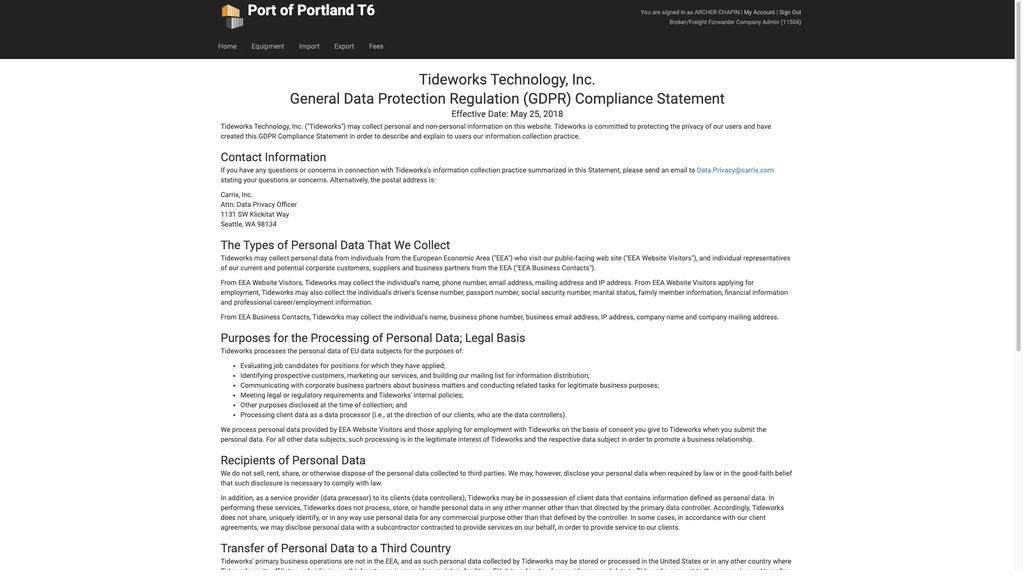 Task type: locate. For each thing, give the bounding box(es) containing it.
tideworks inside the types of personal data that we collect tideworks may collect personal data from individuals from the european economic area ("eea") who visit our public-facing web site ("eea website visitors"), and individual representatives of our current and potential corporate customers, suppliers and business partners from the eea ("eea business contacts").
[[221, 255, 253, 262]]

0 horizontal spatial when
[[650, 470, 666, 478]]

0 horizontal spatial services,
[[275, 505, 302, 512]]

0 horizontal spatial is
[[284, 480, 289, 488]]

2 corporate from the top
[[305, 382, 335, 390]]

applying
[[718, 279, 744, 287], [436, 426, 462, 434]]

0 horizontal spatial on
[[505, 123, 512, 130]]

who inside transfer of personal data to a third country tideworks' primary business operations are not in the eea, and as such personal data collected by tideworks may be stored or processed in the united states or in any other country where tideworks or its affiliates, subsidiaries, or third-party service providers maintain facilities.  eu data subjects who provide personal data to tideworks consent to the processing and transfe
[[546, 568, 559, 571]]

collect inside the types of personal data that we collect tideworks may collect personal data from individuals from the european economic area ("eea") who visit our public-facing web site ("eea website visitors"), and individual representatives of our current and potential corporate customers, suppliers and business partners from the eea ("eea business contacts").
[[269, 255, 289, 262]]

business right the promote
[[687, 436, 715, 444]]

address inside contact information if you have any questions or concerns in connection with tideworks's information collection practice summarized in this statement, please send an email to data.privacy@carrix.com stating your questions or concerns.  alternatively, the postal address is:
[[403, 176, 427, 184]]

2 vertical spatial who
[[546, 568, 559, 571]]

1 corporate from the top
[[306, 264, 335, 272]]

controller.
[[681, 505, 712, 512], [598, 514, 629, 522]]

customers, down positions
[[312, 372, 346, 380]]

email up passport
[[489, 279, 506, 287]]

data up handle on the left bottom
[[415, 470, 429, 478]]

collection;
[[363, 402, 394, 410]]

0 horizontal spatial |
[[741, 9, 743, 16]]

to inside contact information if you have any questions or concerns in connection with tideworks's information collection practice summarized in this statement, please send an email to data.privacy@carrix.com stating your questions or concerns.  alternatively, the postal address is:
[[689, 166, 695, 174]]

in right behalf,
[[558, 524, 564, 532]]

1131
[[221, 211, 236, 219]]

job
[[274, 362, 283, 370]]

0 vertical spatial technology,
[[491, 71, 568, 88]]

data inside the recipients of personal data we do not sell, rent, share, or otherwise dispose of the personal data collected to third parties.  we may, however, disclose your personal data when required by law or in the good-faith belief that such disclosure is necessary to comply with law.
[[341, 454, 366, 468]]

by inside transfer of personal data to a third country tideworks' primary business operations are not in the eea, and as such personal data collected by tideworks may be stored or processed in the united states or in any other country where tideworks or its affiliates, subsidiaries, or third-party service providers maintain facilities.  eu data subjects who provide personal data to tideworks consent to the processing and transfe
[[513, 558, 520, 566]]

technology, up "(gdpr)"
[[491, 71, 568, 88]]

order inside we process personal data provided by eea website visitors and those applying for employment with tideworks on the basis of consent you give to tideworks when you submit the personal data.  for all other data subjects, such processing is in the legitimate interest of tideworks and the respective data subject in order to promote a business relationship.
[[629, 436, 645, 444]]

collect down information. at the left of the page
[[361, 314, 381, 321]]

order right behalf,
[[565, 524, 581, 532]]

than down possession in the right of the page
[[565, 505, 579, 512]]

1 vertical spatial email
[[489, 279, 506, 287]]

0 vertical spatial such
[[349, 436, 363, 444]]

1 horizontal spatial provide
[[561, 568, 583, 571]]

may left the stored
[[555, 558, 568, 566]]

2 (data from the left
[[412, 495, 428, 503]]

such down "do"
[[234, 480, 249, 488]]

with inside the recipients of personal data we do not sell, rent, share, or otherwise dispose of the personal data collected to third parties.  we may, however, disclose your personal data when required by law or in the good-faith belief that such disclosure is necessary to comply with law.
[[356, 480, 369, 488]]

may
[[348, 123, 361, 130], [254, 255, 267, 262], [338, 279, 351, 287], [295, 289, 308, 297], [346, 314, 359, 321], [501, 495, 514, 503], [271, 524, 284, 532], [555, 558, 568, 566]]

if
[[221, 166, 225, 174]]

of up law.
[[368, 470, 374, 478]]

1 horizontal spatial collected
[[483, 558, 511, 566]]

tideworks
[[419, 71, 487, 88], [221, 123, 253, 130], [554, 123, 586, 130], [221, 255, 253, 262], [305, 279, 337, 287], [262, 289, 294, 297], [313, 314, 344, 321], [221, 348, 253, 355], [528, 426, 560, 434], [670, 426, 701, 434], [491, 436, 523, 444], [468, 495, 499, 503], [303, 505, 335, 512], [752, 505, 784, 512], [521, 558, 553, 566], [221, 568, 253, 571], [636, 568, 668, 571]]

subject
[[597, 436, 620, 444]]

provider
[[294, 495, 319, 503]]

subjects up they
[[376, 348, 402, 355]]

personal up they
[[386, 332, 432, 346]]

1 vertical spatial purposes
[[259, 402, 287, 410]]

1 vertical spatial on
[[562, 426, 569, 434]]

0 vertical spatial collection
[[522, 132, 552, 140]]

1 vertical spatial name,
[[430, 314, 448, 321]]

0 vertical spatial data.
[[249, 436, 264, 444]]

of right possession in the right of the page
[[569, 495, 575, 503]]

0 horizontal spatial partners
[[366, 382, 391, 390]]

customers, inside the types of personal data that we collect tideworks may collect personal data from individuals from the european economic area ("eea") who visit our public-facing web site ("eea website visitors"), and individual representatives of our current and potential corporate customers, suppliers and business partners from the eea ("eea business contacts").
[[337, 264, 371, 272]]

career/employment
[[274, 299, 334, 307]]

with down dispose
[[356, 480, 369, 488]]

address, inside from eea website visitors, tideworks may collect the individual's name, phone number, email address, mailing address and ip address.  from eea website visitors applying for employment, tideworks may also collect the individual's driver's license number, passport number, social security number, marital status, family member information, financial information and professional career/employment information.
[[508, 279, 534, 287]]

does down processor)
[[337, 505, 352, 512]]

with up the postal
[[381, 166, 394, 174]]

purposes
[[425, 348, 454, 355], [259, 402, 287, 410]]

corporate
[[306, 264, 335, 272], [305, 382, 335, 390]]

an
[[661, 166, 669, 174]]

customers, down individuals
[[337, 264, 371, 272]]

recipients
[[221, 454, 276, 468]]

personal up the commercial
[[442, 505, 468, 512]]

share, up the we
[[249, 514, 268, 522]]

address down contacts").
[[559, 279, 584, 287]]

collection
[[522, 132, 552, 140], [470, 166, 500, 174]]

1 horizontal spatial purposes
[[425, 348, 454, 355]]

transfer of personal data to a third country tideworks' primary business operations are not in the eea, and as such personal data collected by tideworks may be stored or processed in the united states or in any other country where tideworks or its affiliates, subsidiaries, or third-party service providers maintain facilities.  eu data subjects who provide personal data to tideworks consent to the processing and transfe
[[221, 542, 792, 571]]

at
[[320, 402, 326, 410], [387, 412, 393, 419]]

conducting
[[480, 382, 515, 390]]

regulatory
[[291, 392, 322, 400]]

0 horizontal spatial from
[[335, 255, 349, 262]]

1 horizontal spatial order
[[565, 524, 581, 532]]

2 horizontal spatial address,
[[609, 314, 635, 321]]

1 horizontal spatial have
[[405, 362, 420, 370]]

1 horizontal spatial processing
[[715, 568, 749, 571]]

evaluating
[[240, 362, 272, 370]]

personal inside purposes for the processing of personal data; legal basis tideworks processes the personal data of eu data subjects for the purposes of:
[[299, 348, 326, 355]]

tideworks up created
[[221, 123, 253, 130]]

business down european
[[415, 264, 443, 272]]

our left current
[[229, 264, 239, 272]]

partners inside the types of personal data that we collect tideworks may collect personal data from individuals from the european economic area ("eea") who visit our public-facing web site ("eea website visitors"), and individual representatives of our current and potential corporate customers, suppliers and business partners from the eea ("eea business contacts").
[[444, 264, 470, 272]]

1 vertical spatial subjects
[[519, 568, 545, 571]]

data. inside we process personal data provided by eea website visitors and those applying for employment with tideworks on the basis of consent you give to tideworks when you submit the personal data.  for all other data subjects, such processing is in the legitimate interest of tideworks and the respective data subject in order to promote a business relationship.
[[249, 436, 264, 444]]

that down "do"
[[221, 480, 233, 488]]

processing down other
[[240, 412, 275, 419]]

processing inside purposes for the processing of personal data; legal basis tideworks processes the personal data of eu data subjects for the purposes of:
[[311, 332, 369, 346]]

we inside we process personal data provided by eea website visitors and those applying for employment with tideworks on the basis of consent you give to tideworks when you submit the personal data.  for all other data subjects, such processing is in the legitimate interest of tideworks and the respective data subject in order to promote a business relationship.
[[221, 426, 230, 434]]

collected up facilities.
[[483, 558, 511, 566]]

1 horizontal spatial eu
[[493, 568, 502, 571]]

when inside we process personal data provided by eea website visitors and those applying for employment with tideworks on the basis of consent you give to tideworks when you submit the personal data.  for all other data subjects, such processing is in the legitimate interest of tideworks and the respective data subject in order to promote a business relationship.
[[703, 426, 719, 434]]

applying down clients,
[[436, 426, 462, 434]]

in up connection
[[350, 132, 355, 140]]

use
[[363, 514, 374, 522]]

eea
[[500, 264, 512, 272], [238, 279, 251, 287], [652, 279, 665, 287], [238, 314, 251, 321], [339, 426, 351, 434]]

processing
[[365, 436, 399, 444], [715, 568, 749, 571]]

account
[[753, 9, 775, 16]]

0 horizontal spatial ("eea
[[514, 264, 531, 272]]

or inside evaluating job candidates for positions for which they have applied; identifying prospective customers, marketing our services, and building our mailing list for information distribution; communicating with corporate business partners about business matters and conducting related tasks for legitimate business purposes; meeting legal or regulatory requirements and tideworks' internal policies; other purposes disclosed at the time of collection; and processing client data as a data processor (i.e., at the direction of our clients, who are the data controllers).
[[283, 392, 290, 400]]

consent inside we process personal data provided by eea website visitors and those applying for employment with tideworks on the basis of consent you give to tideworks when you submit the personal data.  for all other data subjects, such processing is in the legitimate interest of tideworks and the respective data subject in order to promote a business relationship.
[[609, 426, 633, 434]]

0 vertical spatial questions
[[268, 166, 298, 174]]

data. left for
[[249, 436, 264, 444]]

|
[[741, 9, 743, 16], [777, 9, 778, 16]]

be up the manner
[[516, 495, 523, 503]]

purposes
[[221, 332, 270, 346]]

who left visit
[[514, 255, 527, 262]]

tideworks up identify,
[[303, 505, 335, 512]]

1 vertical spatial address
[[559, 279, 584, 287]]

1 vertical spatial is
[[401, 436, 406, 444]]

in inside tideworks technology, inc. general data protection regulation (gdpr) compliance statement effective date: may 25, 2018 tideworks technology, inc. ("tideworks") may collect personal and non-personal information on this website.  tideworks is committed to protecting the privacy of our users and have created this gdpr compliance statement in order to describe and explain to users our information collection practice.
[[350, 132, 355, 140]]

its left affiliates,
[[262, 568, 270, 571]]

phone inside from eea website visitors, tideworks may collect the individual's name, phone number, email address, mailing address and ip address.  from eea website visitors applying for employment, tideworks may also collect the individual's driver's license number, passport number, social security number, marital status, family member information, financial information and professional career/employment information.
[[442, 279, 461, 287]]

0 vertical spatial services,
[[391, 372, 418, 380]]

users right privacy
[[725, 123, 742, 130]]

a inside evaluating job candidates for positions for which they have applied; identifying prospective customers, marketing our services, and building our mailing list for information distribution; communicating with corporate business partners about business matters and conducting related tasks for legitimate business purposes; meeting legal or regulatory requirements and tideworks' internal policies; other purposes disclosed at the time of collection; and processing client data as a data processor (i.e., at the direction of our clients, who are the data controllers).
[[319, 412, 323, 419]]

1 vertical spatial phone
[[479, 314, 498, 321]]

1 horizontal spatial applying
[[718, 279, 744, 287]]

data down processed
[[613, 568, 627, 571]]

0 horizontal spatial controller.
[[598, 514, 629, 522]]

mailing inside from eea website visitors, tideworks may collect the individual's name, phone number, email address, mailing address and ip address.  from eea website visitors applying for employment, tideworks may also collect the individual's driver's license number, passport number, social security number, marital status, family member information, financial information and professional career/employment information.
[[535, 279, 558, 287]]

tideworks'
[[379, 392, 412, 400], [221, 558, 254, 566]]

port of portland t6 link
[[221, 0, 375, 34]]

0 vertical spatial on
[[505, 123, 512, 130]]

0 vertical spatial ip
[[599, 279, 605, 287]]

1 horizontal spatial primary
[[641, 505, 664, 512]]

2 | from the left
[[777, 9, 778, 16]]

individual's for phone
[[387, 279, 420, 287]]

collection inside contact information if you have any questions or concerns in connection with tideworks's information collection practice summarized in this statement, please send an email to data.privacy@carrix.com stating your questions or concerns.  alternatively, the postal address is:
[[470, 166, 500, 174]]

business inside we process personal data provided by eea website visitors and those applying for employment with tideworks on the basis of consent you give to tideworks when you submit the personal data.  for all other data subjects, such processing is in the legitimate interest of tideworks and the respective data subject in order to promote a business relationship.
[[687, 436, 715, 444]]

data inside the carrix, inc. attn: data privacy officer 1131 sw klickitat way seattle, wa 98134
[[237, 201, 251, 209]]

number,
[[463, 279, 487, 287], [440, 289, 465, 297], [495, 289, 520, 297], [567, 289, 591, 297], [500, 314, 524, 321]]

sell,
[[253, 470, 265, 478]]

individual's down 'driver's' at the left of page
[[394, 314, 428, 321]]

who up employment in the bottom of the page
[[477, 412, 490, 419]]

0 vertical spatial address.
[[607, 279, 633, 287]]

collected inside transfer of personal data to a third country tideworks' primary business operations are not in the eea, and as such personal data collected by tideworks may be stored or processed in the united states or in any other country where tideworks or its affiliates, subsidiaries, or third-party service providers maintain facilities.  eu data subjects who provide personal data to tideworks consent to the processing and transfe
[[483, 558, 511, 566]]

0 horizontal spatial processing
[[365, 436, 399, 444]]

0 horizontal spatial collection
[[470, 166, 500, 174]]

and up data.privacy@carrix.com link
[[744, 123, 755, 130]]

tideworks' down "transfer"
[[221, 558, 254, 566]]

1 vertical spatial such
[[234, 480, 249, 488]]

european
[[413, 255, 442, 262]]

tideworks up also
[[305, 279, 337, 287]]

purposes inside evaluating job candidates for positions for which they have applied; identifying prospective customers, marketing our services, and building our mailing list for information distribution; communicating with corporate business partners about business matters and conducting related tasks for legitimate business purposes; meeting legal or regulatory requirements and tideworks' internal policies; other purposes disclosed at the time of collection; and processing client data as a data processor (i.e., at the direction of our clients, who are the data controllers).
[[259, 402, 287, 410]]

1 vertical spatial collected
[[483, 558, 511, 566]]

tideworks up regulation
[[419, 71, 487, 88]]

eu inside purposes for the processing of personal data; legal basis tideworks processes the personal data of eu data subjects for the purposes of:
[[351, 348, 359, 355]]

individual
[[712, 255, 742, 262]]

0 horizontal spatial who
[[477, 412, 490, 419]]

1 | from the left
[[741, 9, 743, 16]]

2 vertical spatial individual's
[[394, 314, 428, 321]]

(data up handle on the left bottom
[[412, 495, 428, 503]]

from down area
[[472, 264, 487, 272]]

any inside transfer of personal data to a third country tideworks' primary business operations are not in the eea, and as such personal data collected by tideworks may be stored or processed in the united states or in any other country where tideworks or its affiliates, subsidiaries, or third-party service providers maintain facilities.  eu data subjects who provide personal data to tideworks consent to the processing and transfe
[[718, 558, 729, 566]]

1 vertical spatial individual's
[[358, 289, 392, 297]]

klickitat
[[250, 211, 274, 219]]

phone up legal
[[479, 314, 498, 321]]

business inside the types of personal data that we collect tideworks may collect personal data from individuals from the european economic area ("eea") who visit our public-facing web site ("eea website visitors"), and individual representatives of our current and potential corporate customers, suppliers and business partners from the eea ("eea business contacts").
[[532, 264, 560, 272]]

when
[[703, 426, 719, 434], [650, 470, 666, 478]]

information,
[[686, 289, 723, 297]]

on up respective
[[562, 426, 569, 434]]

data;
[[435, 332, 462, 346]]

may down uniquely
[[271, 524, 284, 532]]

transfer
[[221, 542, 264, 556]]

sign out link
[[779, 9, 801, 16]]

to down states
[[696, 568, 702, 571]]

purposes down legal
[[259, 402, 287, 410]]

primary inside transfer of personal data to a third country tideworks' primary business operations are not in the eea, and as such personal data collected by tideworks may be stored or processed in the united states or in any other country where tideworks or its affiliates, subsidiaries, or third-party service providers maintain facilities.  eu data subjects who provide personal data to tideworks consent to the processing and transfe
[[255, 558, 279, 566]]

compliance up information
[[278, 132, 314, 140]]

0 horizontal spatial primary
[[255, 558, 279, 566]]

as up the accordingly,
[[714, 495, 722, 503]]

is left necessary
[[284, 480, 289, 488]]

as inside evaluating job candidates for positions for which they have applied; identifying prospective customers, marketing our services, and building our mailing list for information distribution; communicating with corporate business partners about business matters and conducting related tasks for legitimate business purposes; meeting legal or regulatory requirements and tideworks' internal policies; other purposes disclosed at the time of collection; and processing client data as a data processor (i.e., at the direction of our clients, who are the data controllers).
[[310, 412, 317, 419]]

data inside the types of personal data that we collect tideworks may collect personal data from individuals from the european economic area ("eea") who visit our public-facing web site ("eea website visitors"), and individual representatives of our current and potential corporate customers, suppliers and business partners from the eea ("eea business contacts").
[[340, 239, 365, 253]]

processing up positions
[[311, 332, 369, 346]]

0 horizontal spatial legitimate
[[426, 436, 457, 444]]

subjects inside transfer of personal data to a third country tideworks' primary business operations are not in the eea, and as such personal data collected by tideworks may be stored or processed in the united states or in any other country where tideworks or its affiliates, subsidiaries, or third-party service providers maintain facilities.  eu data subjects who provide personal data to tideworks consent to the processing and transfe
[[519, 568, 545, 571]]

information inside from eea website visitors, tideworks may collect the individual's name, phone number, email address, mailing address and ip address.  from eea website visitors applying for employment, tideworks may also collect the individual's driver's license number, passport number, social security number, marital status, family member information, financial information and professional career/employment information.
[[753, 289, 788, 297]]

mailing down the financial
[[729, 314, 751, 321]]

dispose
[[342, 470, 366, 478]]

tideworks' inside transfer of personal data to a third country tideworks' primary business operations are not in the eea, and as such personal data collected by tideworks may be stored or processed in the united states or in any other country where tideworks or its affiliates, subsidiaries, or third-party service providers maintain facilities.  eu data subjects who provide personal data to tideworks consent to the processing and transfe
[[221, 558, 254, 566]]

facilities.
[[464, 568, 492, 571]]

2 horizontal spatial is
[[588, 123, 593, 130]]

any
[[255, 166, 266, 174], [492, 505, 503, 512], [337, 514, 348, 522], [430, 514, 441, 522], [718, 558, 729, 566]]

2 horizontal spatial client
[[749, 514, 766, 522]]

1 horizontal spatial its
[[381, 495, 388, 503]]

email
[[671, 166, 687, 174], [489, 279, 506, 287], [555, 314, 572, 321]]

equipment button
[[244, 34, 292, 59]]

facing
[[575, 255, 595, 262]]

business
[[532, 264, 560, 272], [252, 314, 280, 321]]

personal down effective
[[439, 123, 466, 130]]

website left visitors"),
[[642, 255, 667, 262]]

for up marketing
[[361, 362, 369, 370]]

website down current
[[252, 279, 277, 287]]

0 vertical spatial purposes
[[425, 348, 454, 355]]

required
[[668, 470, 693, 478]]

collect up potential
[[269, 255, 289, 262]]

("eea down visit
[[514, 264, 531, 272]]

information inside contact information if you have any questions or concerns in connection with tideworks's information collection practice summarized in this statement, please send an email to data.privacy@carrix.com stating your questions or concerns.  alternatively, the postal address is:
[[433, 166, 469, 174]]

service up these
[[270, 495, 292, 503]]

1 horizontal spatial services,
[[391, 372, 418, 380]]

0 horizontal spatial eu
[[351, 348, 359, 355]]

for inside in addition, as a service provider (data processor) to its clients (data controllers), tideworks may be in possession of client data that contains information defined as personal data.  in performing these services, tideworks does not process, store, or handle personal data in any other manner other than that directed by the primary data controller.  accordingly, tideworks does not share, uniquely identify, or in any way use personal data for any commercial purpose other than that defined by the controller.  in some cases, in accordance with our client agreements, we may disclose personal data with a subcontractor contracted to provide services on our behalf, in order to provide service to our clients.
[[420, 514, 428, 522]]

data down store,
[[404, 514, 418, 522]]

is inside we process personal data provided by eea website visitors and those applying for employment with tideworks on the basis of consent you give to tideworks when you submit the personal data.  for all other data subjects, such processing is in the legitimate interest of tideworks and the respective data subject in order to promote a business relationship.
[[401, 436, 406, 444]]

such inside transfer of personal data to a third country tideworks' primary business operations are not in the eea, and as such personal data collected by tideworks may be stored or processed in the united states or in any other country where tideworks or its affiliates, subsidiaries, or third-party service providers maintain facilities.  eu data subjects who provide personal data to tideworks consent to the processing and transfe
[[423, 558, 438, 566]]

2 horizontal spatial who
[[546, 568, 559, 571]]

from for from eea business contacts, tideworks may collect the individual's name, business phone number, business email address, ip address, company name and company mailing address.
[[221, 314, 237, 321]]

1 vertical spatial share,
[[249, 514, 268, 522]]

privacy
[[682, 123, 704, 130]]

of right types
[[277, 239, 288, 253]]

2 vertical spatial client
[[749, 514, 766, 522]]

1 horizontal spatial disclose
[[564, 470, 589, 478]]

email down security
[[555, 314, 572, 321]]

admin
[[763, 19, 780, 26]]

1 horizontal spatial than
[[565, 505, 579, 512]]

protecting
[[638, 123, 669, 130]]

0 vertical spatial legitimate
[[568, 382, 598, 390]]

1 horizontal spatial tideworks'
[[379, 392, 412, 400]]

corporate up regulatory at the bottom of page
[[305, 382, 335, 390]]

practice.
[[554, 132, 580, 140]]

of inside port of portland t6 link
[[280, 2, 294, 19]]

defined
[[690, 495, 713, 503], [554, 514, 576, 522]]

ip inside from eea website visitors, tideworks may collect the individual's name, phone number, email address, mailing address and ip address.  from eea website visitors applying for employment, tideworks may also collect the individual's driver's license number, passport number, social security number, marital status, family member information, financial information and professional career/employment information.
[[599, 279, 605, 287]]

information inside in addition, as a service provider (data processor) to its clients (data controllers), tideworks may be in possession of client data that contains information defined as personal data.  in performing these services, tideworks does not process, store, or handle personal data in any other manner other than that directed by the primary data controller.  accordingly, tideworks does not share, uniquely identify, or in any way use personal data for any commercial purpose other than that defined by the controller.  in some cases, in accordance with our client agreements, we may disclose personal data with a subcontractor contracted to provide services on our behalf, in order to provide service to our clients.
[[653, 495, 688, 503]]

1 vertical spatial when
[[650, 470, 666, 478]]

a up provided
[[319, 412, 323, 419]]

such right subjects,
[[349, 436, 363, 444]]

explain
[[423, 132, 445, 140]]

information
[[265, 151, 326, 164]]

0 vertical spatial order
[[357, 132, 373, 140]]

personal inside transfer of personal data to a third country tideworks' primary business operations are not in the eea, and as such personal data collected by tideworks may be stored or processed in the united states or in any other country where tideworks or its affiliates, subsidiaries, or third-party service providers maintain facilities.  eu data subjects who provide personal data to tideworks consent to the processing and transfe
[[281, 542, 327, 556]]

legitimate down distribution;
[[568, 382, 598, 390]]

chapin
[[718, 9, 740, 16]]

visitors up information,
[[693, 279, 716, 287]]

internal
[[414, 392, 437, 400]]

1 horizontal spatial (data
[[412, 495, 428, 503]]

statement,
[[588, 166, 621, 174]]

data for a
[[330, 542, 355, 556]]

1 horizontal spatial share,
[[282, 470, 300, 478]]

2 vertical spatial mailing
[[471, 372, 493, 380]]

0 vertical spatial share,
[[282, 470, 300, 478]]

data left provided
[[286, 426, 300, 434]]

1 horizontal spatial data.
[[752, 495, 767, 503]]

for
[[745, 279, 754, 287], [273, 332, 288, 346], [404, 348, 412, 355], [320, 362, 329, 370], [361, 362, 369, 370], [506, 372, 514, 380], [557, 382, 566, 390], [464, 426, 472, 434], [420, 514, 428, 522]]

1 horizontal spatial is
[[401, 436, 406, 444]]

defined up behalf,
[[554, 514, 576, 522]]

0 vertical spatial processing
[[365, 436, 399, 444]]

defined up accordance
[[690, 495, 713, 503]]

address inside from eea website visitors, tideworks may collect the individual's name, phone number, email address, mailing address and ip address.  from eea website visitors applying for employment, tideworks may also collect the individual's driver's license number, passport number, social security number, marital status, family member information, financial information and professional career/employment information.
[[559, 279, 584, 287]]

2 vertical spatial on
[[515, 524, 522, 532]]

order
[[357, 132, 373, 140], [629, 436, 645, 444], [565, 524, 581, 532]]

clients
[[390, 495, 410, 503]]

business up internal
[[412, 382, 440, 390]]

personal inside the types of personal data that we collect tideworks may collect personal data from individuals from the european economic area ("eea") who visit our public-facing web site ("eea website visitors"), and individual representatives of our current and potential corporate customers, suppliers and business partners from the eea ("eea business contacts").
[[291, 239, 337, 253]]

eu
[[351, 348, 359, 355], [493, 568, 502, 571]]

subsidiaries,
[[301, 568, 339, 571]]

for up the financial
[[745, 279, 754, 287]]

2 horizontal spatial are
[[652, 9, 661, 16]]

is:
[[429, 176, 436, 184]]

of inside in addition, as a service provider (data processor) to its clients (data controllers), tideworks may be in possession of client data that contains information defined as personal data.  in performing these services, tideworks does not process, store, or handle personal data in any other manner other than that directed by the primary data controller.  accordingly, tideworks does not share, uniquely identify, or in any way use personal data for any commercial purpose other than that defined by the controller.  in some cases, in accordance with our client agreements, we may disclose personal data with a subcontractor contracted to provide services on our behalf, in order to provide service to our clients.
[[569, 495, 575, 503]]

be inside in addition, as a service provider (data processor) to its clients (data controllers), tideworks may be in possession of client data that contains information defined as personal data.  in performing these services, tideworks does not process, store, or handle personal data in any other manner other than that directed by the primary data controller.  accordingly, tideworks does not share, uniquely identify, or in any way use personal data for any commercial purpose other than that defined by the controller.  in some cases, in accordance with our client agreements, we may disclose personal data with a subcontractor contracted to provide services on our behalf, in order to provide service to our clients.
[[516, 495, 523, 503]]

website inside we process personal data provided by eea website visitors and those applying for employment with tideworks on the basis of consent you give to tideworks when you submit the personal data.  for all other data subjects, such processing is in the legitimate interest of tideworks and the respective data subject in order to promote a business relationship.
[[353, 426, 377, 434]]

1 vertical spatial mailing
[[729, 314, 751, 321]]

1 vertical spatial primary
[[255, 558, 279, 566]]

0 horizontal spatial its
[[262, 568, 270, 571]]

your inside contact information if you have any questions or concerns in connection with tideworks's information collection practice summarized in this statement, please send an email to data.privacy@carrix.com stating your questions or concerns.  alternatively, the postal address is:
[[244, 176, 257, 184]]

some
[[638, 514, 655, 522]]

0 vertical spatial subjects
[[376, 348, 402, 355]]

1 company from the left
[[637, 314, 665, 321]]

corporate inside the types of personal data that we collect tideworks may collect personal data from individuals from the european economic area ("eea") who visit our public-facing web site ("eea website visitors"), and individual representatives of our current and potential corporate customers, suppliers and business partners from the eea ("eea business contacts").
[[306, 264, 335, 272]]

you
[[227, 166, 238, 174], [635, 426, 646, 434], [721, 426, 732, 434]]

data up directed
[[595, 495, 609, 503]]

marketing
[[347, 372, 378, 380]]

service inside transfer of personal data to a third country tideworks' primary business operations are not in the eea, and as such personal data collected by tideworks may be stored or processed in the united states or in any other country where tideworks or its affiliates, subsidiaries, or third-party service providers maintain facilities.  eu data subjects who provide personal data to tideworks consent to the processing and transfe
[[382, 568, 404, 571]]

personal
[[291, 239, 337, 253], [386, 332, 432, 346], [292, 454, 338, 468], [281, 542, 327, 556]]

address. inside from eea website visitors, tideworks may collect the individual's name, phone number, email address, mailing address and ip address.  from eea website visitors applying for employment, tideworks may also collect the individual's driver's license number, passport number, social security number, marital status, family member information, financial information and professional career/employment information.
[[607, 279, 633, 287]]

0 vertical spatial visitors
[[693, 279, 716, 287]]

individual's
[[387, 279, 420, 287], [358, 289, 392, 297], [394, 314, 428, 321]]

tideworks down visitors,
[[262, 289, 294, 297]]

technology,
[[491, 71, 568, 88], [254, 123, 290, 130]]

1 horizontal spatial processing
[[311, 332, 369, 346]]

individuals
[[351, 255, 384, 262]]

disclose inside the recipients of personal data we do not sell, rent, share, or otherwise dispose of the personal data collected to third parties.  we may, however, disclose your personal data when required by law or in the good-faith belief that such disclosure is necessary to comply with law.
[[564, 470, 589, 478]]

may down types
[[254, 255, 267, 262]]

promote
[[654, 436, 680, 444]]

1 vertical spatial address.
[[753, 314, 779, 321]]

0 vertical spatial email
[[671, 166, 687, 174]]

1 horizontal spatial partners
[[444, 264, 470, 272]]

("eea
[[623, 255, 640, 262], [514, 264, 531, 272]]

company
[[637, 314, 665, 321], [699, 314, 727, 321]]

in inside the recipients of personal data we do not sell, rent, share, or otherwise dispose of the personal data collected to third parties.  we may, however, disclose your personal data when required by law or in the good-faith belief that such disclosure is necessary to comply with law.
[[724, 470, 729, 478]]

1 vertical spatial your
[[591, 470, 604, 478]]

your inside the recipients of personal data we do not sell, rent, share, or otherwise dispose of the personal data collected to third parties.  we may, however, disclose your personal data when required by law or in the good-faith belief that such disclosure is necessary to comply with law.
[[591, 470, 604, 478]]

0 horizontal spatial have
[[239, 166, 254, 174]]

a right the promote
[[682, 436, 686, 444]]

0 vertical spatial name,
[[422, 279, 441, 287]]

data
[[319, 255, 333, 262], [327, 348, 341, 355], [361, 348, 374, 355], [295, 412, 308, 419], [325, 412, 338, 419], [515, 412, 528, 419], [286, 426, 300, 434], [304, 436, 318, 444], [582, 436, 596, 444], [415, 470, 429, 478], [634, 470, 648, 478], [595, 495, 609, 503], [470, 505, 483, 512], [666, 505, 680, 512], [404, 514, 418, 522], [341, 524, 355, 532], [468, 558, 481, 566], [503, 568, 517, 571], [613, 568, 627, 571]]

those
[[417, 426, 434, 434]]

by left law
[[695, 470, 702, 478]]

that
[[221, 480, 233, 488], [611, 495, 623, 503], [581, 505, 593, 512], [540, 514, 552, 522]]

corporate inside evaluating job candidates for positions for which they have applied; identifying prospective customers, marketing our services, and building our mailing list for information distribution; communicating with corporate business partners about business matters and conducting related tasks for legitimate business purposes; meeting legal or regulatory requirements and tideworks' internal policies; other purposes disclosed at the time of collection; and processing client data as a data processor (i.e., at the direction of our clients, who are the data controllers).
[[305, 382, 335, 390]]

to down some
[[639, 524, 645, 532]]

0 vertical spatial when
[[703, 426, 719, 434]]

compliance
[[575, 90, 653, 107], [278, 132, 314, 140]]

1 vertical spatial processing
[[715, 568, 749, 571]]

be
[[516, 495, 523, 503], [570, 558, 577, 566]]

you
[[641, 9, 651, 16]]

is inside tideworks technology, inc. general data protection regulation (gdpr) compliance statement effective date: may 25, 2018 tideworks technology, inc. ("tideworks") may collect personal and non-personal information on this website.  tideworks is committed to protecting the privacy of our users and have created this gdpr compliance statement in order to describe and explain to users our information collection practice.
[[588, 123, 593, 130]]

address.
[[607, 279, 633, 287], [753, 314, 779, 321]]

1 vertical spatial inc.
[[292, 123, 303, 130]]

2 horizontal spatial email
[[671, 166, 687, 174]]

other inside we process personal data provided by eea website visitors and those applying for employment with tideworks on the basis of consent you give to tideworks when you submit the personal data.  for all other data subjects, such processing is in the legitimate interest of tideworks and the respective data subject in order to promote a business relationship.
[[287, 436, 303, 444]]

do
[[232, 470, 240, 478]]

and down country
[[751, 568, 762, 571]]

or
[[300, 166, 306, 174], [290, 176, 297, 184], [283, 392, 290, 400], [302, 470, 308, 478], [716, 470, 722, 478], [411, 505, 418, 512], [322, 514, 328, 522], [600, 558, 606, 566], [703, 558, 709, 566], [254, 568, 260, 571], [341, 568, 347, 571]]

tideworks inside purposes for the processing of personal data; legal basis tideworks processes the personal data of eu data subjects for the purposes of:
[[221, 348, 253, 355]]

partners inside evaluating job candidates for positions for which they have applied; identifying prospective customers, marketing our services, and building our mailing list for information distribution; communicating with corporate business partners about business matters and conducting related tasks for legitimate business purposes; meeting legal or regulatory requirements and tideworks' internal policies; other purposes disclosed at the time of collection; and processing client data as a data processor (i.e., at the direction of our clients, who are the data controllers).
[[366, 382, 391, 390]]

individual's up information. at the left of the page
[[358, 289, 392, 297]]

eu inside transfer of personal data to a third country tideworks' primary business operations are not in the eea, and as such personal data collected by tideworks may be stored or processed in the united states or in any other country where tideworks or its affiliates, subsidiaries, or third-party service providers maintain facilities.  eu data subjects who provide personal data to tideworks consent to the processing and transfe
[[493, 568, 502, 571]]

2 vertical spatial order
[[565, 524, 581, 532]]

website.
[[527, 123, 553, 130]]

data.privacy@carrix.com
[[697, 166, 774, 174]]

contact information if you have any questions or concerns in connection with tideworks's information collection practice summarized in this statement, please send an email to data.privacy@carrix.com stating your questions or concerns.  alternatively, the postal address is:
[[221, 151, 774, 184]]

0 horizontal spatial are
[[344, 558, 354, 566]]

email right an
[[671, 166, 687, 174]]

submit
[[734, 426, 755, 434]]

not up "way"
[[354, 505, 364, 512]]

data inside tideworks technology, inc. general data protection regulation (gdpr) compliance statement effective date: may 25, 2018 tideworks technology, inc. ("tideworks") may collect personal and non-personal information on this website.  tideworks is committed to protecting the privacy of our users and have created this gdpr compliance statement in order to describe and explain to users our information collection practice.
[[344, 90, 374, 107]]

not inside the recipients of personal data we do not sell, rent, share, or otherwise dispose of the personal data collected to third parties.  we may, however, disclose your personal data when required by law or in the good-faith belief that such disclosure is necessary to comply with law.
[[242, 470, 252, 478]]

not right "do"
[[242, 470, 252, 478]]

information inside evaluating job candidates for positions for which they have applied; identifying prospective customers, marketing our services, and building our mailing list for information distribution; communicating with corporate business partners about business matters and conducting related tasks for legitimate business purposes; meeting legal or regulatory requirements and tideworks' internal policies; other purposes disclosed at the time of collection; and processing client data as a data processor (i.e., at the direction of our clients, who are the data controllers).
[[516, 372, 552, 380]]

1 horizontal spatial users
[[725, 123, 742, 130]]

1 vertical spatial processing
[[240, 412, 275, 419]]

necessary
[[291, 480, 322, 488]]

equipment
[[252, 42, 284, 50]]



Task type: describe. For each thing, give the bounding box(es) containing it.
and down employment,
[[221, 299, 232, 307]]

to left protecting
[[630, 123, 636, 130]]

website inside the types of personal data that we collect tideworks may collect personal data from individuals from the european economic area ("eea") who visit our public-facing web site ("eea website visitors"), and individual representatives of our current and potential corporate customers, suppliers and business partners from the eea ("eea business contacts").
[[642, 255, 667, 262]]

may inside transfer of personal data to a third country tideworks' primary business operations are not in the eea, and as such personal data collected by tideworks may be stored or processed in the united states or in any other country where tideworks or its affiliates, subsidiaries, or third-party service providers maintain facilities.  eu data subjects who provide personal data to tideworks consent to the processing and transfe
[[555, 558, 568, 566]]

2 company from the left
[[699, 314, 727, 321]]

stating
[[221, 176, 242, 184]]

personal up the accordingly,
[[723, 495, 750, 503]]

order inside tideworks technology, inc. general data protection regulation (gdpr) compliance statement effective date: may 25, 2018 tideworks technology, inc. ("tideworks") may collect personal and non-personal information on this website.  tideworks is committed to protecting the privacy of our users and have created this gdpr compliance statement in order to describe and explain to users our information collection practice.
[[357, 132, 373, 140]]

0 vertical spatial ("eea
[[623, 255, 640, 262]]

1 vertical spatial compliance
[[278, 132, 314, 140]]

eea inside the types of personal data that we collect tideworks may collect personal data from individuals from the european economic area ("eea") who visit our public-facing web site ("eea website visitors"), and individual representatives of our current and potential corporate customers, suppliers and business partners from the eea ("eea business contacts").
[[500, 264, 512, 272]]

number, up the basis
[[500, 314, 524, 321]]

our up matters at the bottom left of the page
[[459, 372, 469, 380]]

performing
[[221, 505, 255, 512]]

data inside the types of personal data that we collect tideworks may collect personal data from individuals from the european economic area ("eea") who visit our public-facing web site ("eea website visitors"), and individual representatives of our current and potential corporate customers, suppliers and business partners from the eea ("eea business contacts").
[[319, 255, 333, 262]]

2 vertical spatial email
[[555, 314, 572, 321]]

personal inside the recipients of personal data we do not sell, rent, share, or otherwise dispose of the personal data collected to third parties.  we may, however, disclose your personal data when required by law or in the good-faith belief that such disclosure is necessary to comply with law.
[[292, 454, 338, 468]]

1 horizontal spatial in
[[631, 514, 636, 522]]

legitimate inside we process personal data provided by eea website visitors and those applying for employment with tideworks on the basis of consent you give to tideworks when you submit the personal data.  for all other data subjects, such processing is in the legitimate interest of tideworks and the respective data subject in order to promote a business relationship.
[[426, 436, 457, 444]]

to down processed
[[629, 568, 635, 571]]

visitors inside we process personal data provided by eea website visitors and those applying for employment with tideworks on the basis of consent you give to tideworks when you submit the personal data.  for all other data subjects, such processing is in the legitimate interest of tideworks and the respective data subject in order to promote a business relationship.
[[379, 426, 402, 434]]

in up alternatively,
[[338, 166, 343, 174]]

0 vertical spatial at
[[320, 402, 326, 410]]

1 vertical spatial questions
[[259, 176, 289, 184]]

by inside we process personal data provided by eea website visitors and those applying for employment with tideworks on the basis of consent you give to tideworks when you submit the personal data.  for all other data subjects, such processing is in the legitimate interest of tideworks and the respective data subject in order to promote a business relationship.
[[330, 426, 337, 434]]

1 vertical spatial controller.
[[598, 514, 629, 522]]

business left purposes;
[[600, 382, 627, 390]]

please
[[623, 166, 643, 174]]

concerns
[[308, 166, 336, 174]]

business up requirements
[[337, 382, 364, 390]]

this inside contact information if you have any questions or concerns in connection with tideworks's information collection practice summarized in this statement, please send an email to data.privacy@carrix.com stating your questions or concerns.  alternatively, the postal address is:
[[575, 166, 586, 174]]

as inside you are signed in as archer chapin | my account | sign out broker/freight forwarder company admin (11508)
[[687, 9, 693, 16]]

processor)
[[338, 495, 371, 503]]

business inside transfer of personal data to a third country tideworks' primary business operations are not in the eea, and as such personal data collected by tideworks may be stored or processed in the united states or in any other country where tideworks or its affiliates, subsidiaries, or third-party service providers maintain facilities.  eu data subjects who provide personal data to tideworks consent to the processing and transfe
[[280, 558, 308, 566]]

provide inside transfer of personal data to a third country tideworks' primary business operations are not in the eea, and as such personal data collected by tideworks may be stored or processed in the united states or in any other country where tideworks or its affiliates, subsidiaries, or third-party service providers maintain facilities.  eu data subjects who provide personal data to tideworks consent to the processing and transfe
[[561, 568, 583, 571]]

tideworks technology, inc. general data protection regulation (gdpr) compliance statement effective date: may 25, 2018 tideworks technology, inc. ("tideworks") may collect personal and non-personal information on this website.  tideworks is committed to protecting the privacy of our users and have created this gdpr compliance statement in order to describe and explain to users our information collection practice.
[[221, 71, 771, 140]]

to up the promote
[[662, 426, 668, 434]]

1 horizontal spatial compliance
[[575, 90, 653, 107]]

professional
[[234, 299, 272, 307]]

our down which at the left bottom of page
[[380, 372, 390, 380]]

for up they
[[404, 348, 412, 355]]

data up facilities.
[[468, 558, 481, 566]]

may up purpose
[[501, 495, 514, 503]]

describe
[[382, 132, 409, 140]]

my
[[744, 9, 752, 16]]

in down direction
[[407, 436, 413, 444]]

our left clients,
[[442, 412, 452, 419]]

cases,
[[657, 514, 676, 522]]

2 horizontal spatial you
[[721, 426, 732, 434]]

or up concerns.
[[300, 166, 306, 174]]

0 vertical spatial inc.
[[572, 71, 596, 88]]

of right direction
[[434, 412, 440, 419]]

email inside from eea website visitors, tideworks may collect the individual's name, phone number, email address, mailing address and ip address.  from eea website visitors applying for employment, tideworks may also collect the individual's driver's license number, passport number, social security number, marital status, family member information, financial information and professional career/employment information.
[[489, 279, 506, 287]]

personal down process
[[221, 436, 247, 444]]

concerns.
[[298, 176, 328, 184]]

with inside evaluating job candidates for positions for which they have applied; identifying prospective customers, marketing our services, and building our mailing list for information distribution; communicating with corporate business partners about business matters and conducting related tasks for legitimate business purposes; meeting legal or regulatory requirements and tideworks' internal policies; other purposes disclosed at the time of collection; and processing client data as a data processor (i.e., at the direction of our clients, who are the data controllers).
[[291, 382, 304, 390]]

data down provided
[[304, 436, 318, 444]]

you inside contact information if you have any questions or concerns in connection with tideworks's information collection practice summarized in this statement, please send an email to data.privacy@carrix.com stating your questions or concerns.  alternatively, the postal address is:
[[227, 166, 238, 174]]

1 horizontal spatial address,
[[574, 314, 599, 321]]

data up contains
[[634, 470, 648, 478]]

for inside from eea website visitors, tideworks may collect the individual's name, phone number, email address, mailing address and ip address.  from eea website visitors applying for employment, tideworks may also collect the individual's driver's license number, passport number, social security number, marital status, family member information, financial information and professional career/employment information.
[[745, 279, 754, 287]]

with down the accordingly,
[[723, 514, 736, 522]]

on inside in addition, as a service provider (data processor) to its clients (data controllers), tideworks may be in possession of client data that contains information defined as personal data.  in performing these services, tideworks does not process, store, or handle personal data in any other manner other than that directed by the primary data controller.  accordingly, tideworks does not share, uniquely identify, or in any way use personal data for any commercial purpose other than that defined by the controller.  in some cases, in accordance with our client agreements, we may disclose personal data with a subcontractor contracted to provide services on our behalf, in order to provide service to our clients.
[[515, 524, 522, 532]]

2 horizontal spatial in
[[769, 495, 774, 503]]

for left positions
[[320, 362, 329, 370]]

name
[[667, 314, 684, 321]]

to up the stored
[[583, 524, 589, 532]]

driver's
[[393, 289, 415, 297]]

data up cases,
[[666, 505, 680, 512]]

processing inside we process personal data provided by eea website visitors and those applying for employment with tideworks on the basis of consent you give to tideworks when you submit the personal data.  for all other data subjects, such processing is in the legitimate interest of tideworks and the respective data subject in order to promote a business relationship.
[[365, 436, 399, 444]]

0 horizontal spatial provide
[[463, 524, 486, 532]]

0 vertical spatial statement
[[657, 90, 725, 107]]

on inside tideworks technology, inc. general data protection regulation (gdpr) compliance statement effective date: may 25, 2018 tideworks technology, inc. ("tideworks") may collect personal and non-personal information on this website.  tideworks is committed to protecting the privacy of our users and have created this gdpr compliance statement in order to describe and explain to users our information collection practice.
[[505, 123, 512, 130]]

personal down the stored
[[585, 568, 612, 571]]

to up process,
[[373, 495, 379, 503]]

may inside the types of personal data that we collect tideworks may collect personal data from individuals from the european economic area ("eea") who visit our public-facing web site ("eea website visitors"), and individual representatives of our current and potential corporate customers, suppliers and business partners from the eea ("eea business contacts").
[[254, 255, 267, 262]]

requirements
[[324, 392, 364, 400]]

0 vertical spatial defined
[[690, 495, 713, 503]]

committed
[[595, 123, 628, 130]]

name, for business
[[430, 314, 448, 321]]

data left controllers).
[[515, 412, 528, 419]]

0 vertical spatial service
[[270, 495, 292, 503]]

1 vertical spatial does
[[221, 514, 236, 522]]

0 horizontal spatial business
[[252, 314, 280, 321]]

0 horizontal spatial in
[[221, 495, 226, 503]]

policies;
[[438, 392, 463, 400]]

operations
[[310, 558, 342, 566]]

may
[[511, 109, 527, 119]]

0 horizontal spatial technology,
[[254, 123, 290, 130]]

to left third
[[460, 470, 466, 478]]

our down the accordingly,
[[737, 514, 747, 522]]

company
[[736, 19, 761, 26]]

postal
[[382, 176, 401, 184]]

fees
[[369, 42, 384, 50]]

to right explain
[[447, 132, 453, 140]]

inc. inside the carrix, inc. attn: data privacy officer 1131 sw klickitat way seattle, wa 98134
[[242, 191, 253, 199]]

may inside tideworks technology, inc. general data protection regulation (gdpr) compliance statement effective date: may 25, 2018 tideworks technology, inc. ("tideworks") may collect personal and non-personal information on this website.  tideworks is committed to protecting the privacy of our users and have created this gdpr compliance statement in order to describe and explain to users our information collection practice.
[[348, 123, 361, 130]]

other down possession in the right of the page
[[548, 505, 564, 512]]

and down controllers).
[[524, 436, 536, 444]]

tideworks down united
[[636, 568, 668, 571]]

0 vertical spatial this
[[514, 123, 525, 130]]

or right law
[[716, 470, 722, 478]]

belief
[[775, 470, 792, 478]]

data up which at the left bottom of page
[[361, 348, 374, 355]]

services
[[488, 524, 513, 532]]

site
[[611, 255, 622, 262]]

officer
[[277, 201, 297, 209]]

our down some
[[646, 524, 657, 532]]

1 (data from the left
[[321, 495, 337, 503]]

0 horizontal spatial this
[[245, 132, 257, 140]]

and up the collection;
[[366, 392, 377, 400]]

visitors inside from eea website visitors, tideworks may collect the individual's name, phone number, email address, mailing address and ip address.  from eea website visitors applying for employment, tideworks may also collect the individual's driver's license number, passport number, social security number, marital status, family member information, financial information and professional career/employment information.
[[693, 279, 716, 287]]

and right 'name'
[[686, 314, 697, 321]]

and left non-
[[413, 123, 424, 130]]

1 horizontal spatial phone
[[479, 314, 498, 321]]

data down "way"
[[341, 524, 355, 532]]

applying inside we process personal data provided by eea website visitors and those applying for employment with tideworks on the basis of consent you give to tideworks when you submit the personal data.  for all other data subjects, such processing is in the legitimate interest of tideworks and the respective data subject in order to promote a business relationship.
[[436, 426, 462, 434]]

1 horizontal spatial you
[[635, 426, 646, 434]]

communicating
[[240, 382, 289, 390]]

client inside evaluating job candidates for positions for which they have applied; identifying prospective customers, marketing our services, and building our mailing list for information distribution; communicating with corporate business partners about business matters and conducting related tasks for legitimate business purposes; meeting legal or regulatory requirements and tideworks' internal policies; other purposes disclosed at the time of collection; and processing client data as a data processor (i.e., at the direction of our clients, who are the data controllers).
[[276, 412, 293, 419]]

personal up contains
[[606, 470, 633, 478]]

store,
[[393, 505, 410, 512]]

types
[[243, 239, 274, 253]]

are inside evaluating job candidates for positions for which they have applied; identifying prospective customers, marketing our services, and building our mailing list for information distribution; communicating with corporate business partners about business matters and conducting related tasks for legitimate business purposes; meeting legal or regulatory requirements and tideworks' internal policies; other purposes disclosed at the time of collection; and processing client data as a data processor (i.e., at the direction of our clients, who are the data controllers).
[[492, 412, 501, 419]]

tideworks up the promote
[[670, 426, 701, 434]]

party
[[364, 568, 380, 571]]

order inside in addition, as a service provider (data processor) to its clients (data controllers), tideworks may be in possession of client data that contains information defined as personal data.  in performing these services, tideworks does not process, store, or handle personal data in any other manner other than that directed by the primary data controller.  accordingly, tideworks does not share, uniquely identify, or in any way use personal data for any commercial purpose other than that defined by the controller.  in some cases, in accordance with our client agreements, we may disclose personal data with a subcontractor contracted to provide services on our behalf, in order to provide service to our clients.
[[565, 524, 581, 532]]

from up family
[[635, 279, 651, 287]]

individual's for business
[[394, 314, 428, 321]]

the inside contact information if you have any questions or concerns in connection with tideworks's information collection practice summarized in this statement, please send an email to data.privacy@carrix.com stating your questions or concerns.  alternatively, the postal address is:
[[371, 176, 380, 184]]

in right 'subject'
[[622, 436, 627, 444]]

any left "way"
[[337, 514, 348, 522]]

eea up employment,
[[238, 279, 251, 287]]

providers
[[405, 568, 434, 571]]

2 horizontal spatial from
[[472, 264, 487, 272]]

of up processor
[[355, 402, 361, 410]]

share, inside in addition, as a service provider (data processor) to its clients (data controllers), tideworks may be in possession of client data that contains information defined as personal data.  in performing these services, tideworks does not process, store, or handle personal data in any other manner other than that directed by the primary data controller.  accordingly, tideworks does not share, uniquely identify, or in any way use personal data for any commercial purpose other than that defined by the controller.  in some cases, in accordance with our client agreements, we may disclose personal data with a subcontractor contracted to provide services on our behalf, in order to provide service to our clients.
[[249, 514, 268, 522]]

accordingly,
[[714, 505, 751, 512]]

such inside the recipients of personal data we do not sell, rent, share, or otherwise dispose of the personal data collected to third parties.  we may, however, disclose your personal data when required by law or in the good-faith belief that such disclosure is necessary to comply with law.
[[234, 480, 249, 488]]

1 vertical spatial than
[[525, 514, 538, 522]]

gdpr
[[258, 132, 276, 140]]

import
[[299, 42, 320, 50]]

evaluating job candidates for positions for which they have applied; identifying prospective customers, marketing our services, and building our mailing list for information distribution; communicating with corporate business partners about business matters and conducting related tasks for legitimate business purposes; meeting legal or regulatory requirements and tideworks' internal policies; other purposes disclosed at the time of collection; and processing client data as a data processor (i.e., at the direction of our clients, who are the data controllers).
[[240, 362, 659, 419]]

comply
[[332, 480, 354, 488]]

0 vertical spatial does
[[337, 505, 352, 512]]

interest
[[458, 436, 481, 444]]

collected inside the recipients of personal data we do not sell, rent, share, or otherwise dispose of the personal data collected to third parties.  we may, however, disclose your personal data when required by law or in the good-faith belief that such disclosure is necessary to comply with law.
[[431, 470, 459, 478]]

behalf,
[[536, 524, 556, 532]]

our right visit
[[543, 255, 553, 262]]

respective
[[549, 436, 580, 444]]

maintain
[[435, 568, 462, 571]]

2 horizontal spatial provide
[[591, 524, 613, 532]]

they
[[391, 362, 404, 370]]

customers, inside evaluating job candidates for positions for which they have applied; identifying prospective customers, marketing our services, and building our mailing list for information distribution; communicating with corporate business partners about business matters and conducting related tasks for legitimate business purposes; meeting legal or regulatory requirements and tideworks' internal policies; other purposes disclosed at the time of collection; and processing client data as a data processor (i.e., at the direction of our clients, who are the data controllers).
[[312, 372, 346, 380]]

information.
[[335, 299, 373, 307]]

contains
[[625, 495, 651, 503]]

and up marital
[[586, 279, 597, 287]]

all
[[278, 436, 285, 444]]

tideworks down employment in the bottom of the page
[[491, 436, 523, 444]]

that
[[367, 239, 391, 253]]

legitimate inside evaluating job candidates for positions for which they have applied; identifying prospective customers, marketing our services, and building our mailing list for information distribution; communicating with corporate business partners about business matters and conducting related tasks for legitimate business purposes; meeting legal or regulatory requirements and tideworks' internal policies; other purposes disclosed at the time of collection; and processing client data as a data processor (i.e., at the direction of our clients, who are the data controllers).
[[568, 382, 598, 390]]

number, right license
[[440, 289, 465, 297]]

subjects inside purposes for the processing of personal data; legal basis tideworks processes the personal data of eu data subjects for the purposes of:
[[376, 348, 402, 355]]

name, for phone
[[422, 279, 441, 287]]

may down information. at the left of the page
[[346, 314, 359, 321]]

contacts,
[[282, 314, 311, 321]]

disclosed
[[289, 402, 319, 410]]

or right identify,
[[322, 514, 328, 522]]

eea inside we process personal data provided by eea website visitors and those applying for employment with tideworks on the basis of consent you give to tideworks when you submit the personal data.  for all other data subjects, such processing is in the legitimate interest of tideworks and the respective data subject in order to promote a business relationship.
[[339, 426, 351, 434]]

0 horizontal spatial users
[[455, 132, 472, 140]]

suppliers
[[373, 264, 400, 272]]

services, inside in addition, as a service provider (data processor) to its clients (data controllers), tideworks may be in possession of client data that contains information defined as personal data.  in performing these services, tideworks does not process, store, or handle personal data in any other manner other than that directed by the primary data controller.  accordingly, tideworks does not share, uniquely identify, or in any way use personal data for any commercial purpose other than that defined by the controller.  in some cases, in accordance with our client agreements, we may disclose personal data with a subcontractor contracted to provide services on our behalf, in order to provide service to our clients.
[[275, 505, 302, 512]]

carrix,
[[221, 191, 240, 199]]

list
[[495, 372, 504, 380]]

data down disclosed
[[295, 412, 308, 419]]

to down give
[[646, 436, 653, 444]]

export
[[334, 42, 354, 50]]

created
[[221, 132, 244, 140]]

mailing inside evaluating job candidates for positions for which they have applied; identifying prospective customers, marketing our services, and building our mailing list for information distribution; communicating with corporate business partners about business matters and conducting related tasks for legitimate business purposes; meeting legal or regulatory requirements and tideworks' internal policies; other purposes disclosed at the time of collection; and processing client data as a data processor (i.e., at the direction of our clients, who are the data controllers).
[[471, 372, 493, 380]]

1 vertical spatial ip
[[601, 314, 607, 321]]

to up "third-"
[[358, 542, 368, 556]]

send
[[645, 166, 660, 174]]

business up data;
[[450, 314, 477, 321]]

personal up subcontractor
[[376, 514, 403, 522]]

give
[[648, 426, 660, 434]]

by up the stored
[[578, 514, 585, 522]]

of up which at the left bottom of page
[[372, 332, 383, 346]]

process,
[[365, 505, 391, 512]]

identifying
[[240, 372, 273, 380]]

import button
[[292, 34, 327, 59]]

disclose inside in addition, as a service provider (data processor) to its clients (data controllers), tideworks may be in possession of client data that contains information defined as personal data.  in performing these services, tideworks does not process, store, or handle personal data in any other manner other than that directed by the primary data controller.  accordingly, tideworks does not share, uniquely identify, or in any way use personal data for any commercial purpose other than that defined by the controller.  in some cases, in accordance with our client agreements, we may disclose personal data with a subcontractor contracted to provide services on our behalf, in order to provide service to our clients.
[[285, 524, 311, 532]]

possession
[[532, 495, 567, 503]]

consent inside transfer of personal data to a third country tideworks' primary business operations are not in the eea, and as such personal data collected by tideworks may be stored or processed in the united states or in any other country where tideworks or its affiliates, subsidiaries, or third-party service providers maintain facilities.  eu data subjects who provide personal data to tideworks consent to the processing and transfe
[[670, 568, 695, 571]]

or left concerns.
[[290, 176, 297, 184]]

2 horizontal spatial mailing
[[729, 314, 751, 321]]

a down use
[[371, 524, 375, 532]]

and down the about
[[396, 402, 407, 410]]

privacy
[[253, 201, 275, 209]]

rent,
[[267, 470, 280, 478]]

on inside we process personal data provided by eea website visitors and those applying for employment with tideworks on the basis of consent you give to tideworks when you submit the personal data.  for all other data subjects, such processing is in the legitimate interest of tideworks and the respective data subject in order to promote a business relationship.
[[562, 426, 569, 434]]

data for do
[[341, 454, 366, 468]]

as up these
[[256, 495, 263, 503]]

meeting
[[240, 392, 265, 400]]

when inside the recipients of personal data we do not sell, rent, share, or otherwise dispose of the personal data collected to third parties.  we may, however, disclose your personal data when required by law or in the good-faith belief that such disclosure is necessary to comply with law.
[[650, 470, 666, 478]]

about
[[393, 382, 411, 390]]

parties.
[[484, 470, 507, 478]]

may up career/employment
[[295, 289, 308, 297]]

0 horizontal spatial statement
[[316, 132, 348, 140]]

or down "transfer"
[[254, 568, 260, 571]]

from eea business contacts, tideworks may collect the individual's name, business phone number, business email address, ip address, company name and company mailing address.
[[221, 314, 779, 321]]

tideworks down behalf,
[[521, 558, 553, 566]]

2 horizontal spatial service
[[615, 524, 637, 532]]

from for from eea website visitors, tideworks may collect the individual's name, phone number, email address, mailing address and ip address.  from eea website visitors applying for employment, tideworks may also collect the individual's driver's license number, passport number, social security number, marital status, family member information, financial information and professional career/employment information.
[[221, 279, 237, 287]]

1 horizontal spatial from
[[385, 255, 400, 262]]

number, left social
[[495, 289, 520, 297]]

email inside contact information if you have any questions or concerns in connection with tideworks's information collection practice summarized in this statement, please send an email to data.privacy@carrix.com stating your questions or concerns.  alternatively, the postal address is:
[[671, 166, 687, 174]]

contact
[[221, 151, 262, 164]]

and left individual on the right of the page
[[699, 255, 711, 262]]

to down the commercial
[[455, 524, 462, 532]]

portland
[[297, 2, 354, 19]]

forwarder
[[708, 19, 735, 26]]

or right store,
[[411, 505, 418, 512]]

of down the
[[221, 264, 227, 272]]

that up behalf,
[[540, 514, 552, 522]]

who inside evaluating job candidates for positions for which they have applied; identifying prospective customers, marketing our services, and building our mailing list for information distribution; communicating with corporate business partners about business matters and conducting related tasks for legitimate business purposes; meeting legal or regulatory requirements and tideworks' internal policies; other purposes disclosed at the time of collection; and processing client data as a data processor (i.e., at the direction of our clients, who are the data controllers).
[[477, 412, 490, 419]]

be inside transfer of personal data to a third country tideworks' primary business operations are not in the eea, and as such personal data collected by tideworks may be stored or processed in the united states or in any other country where tideworks or its affiliates, subsidiaries, or third-party service providers maintain facilities.  eu data subjects who provide personal data to tideworks consent to the processing and transfe
[[570, 558, 577, 566]]

attn:
[[221, 201, 235, 209]]

collect right also
[[325, 289, 345, 297]]

are inside you are signed in as archer chapin | my account | sign out broker/freight forwarder company admin (11508)
[[652, 9, 661, 16]]

personal inside the types of personal data that we collect tideworks may collect personal data from individuals from the european economic area ("eea") who visit our public-facing web site ("eea website visitors"), and individual representatives of our current and potential corporate customers, suppliers and business partners from the eea ("eea business contacts").
[[291, 255, 318, 262]]

tideworks up purpose
[[468, 495, 499, 503]]

data for officer
[[237, 201, 251, 209]]

legal
[[465, 332, 494, 346]]

data up the commercial
[[470, 505, 483, 512]]

other left the manner
[[505, 505, 521, 512]]

that left directed
[[581, 505, 593, 512]]

with inside contact information if you have any questions or concerns in connection with tideworks's information collection practice summarized in this statement, please send an email to data.privacy@carrix.com stating your questions or concerns.  alternatively, the postal address is:
[[381, 166, 394, 174]]

we
[[260, 524, 269, 532]]

united
[[660, 558, 680, 566]]

have inside tideworks technology, inc. general data protection regulation (gdpr) compliance statement effective date: may 25, 2018 tideworks technology, inc. ("tideworks") may collect personal and non-personal information on this website.  tideworks is committed to protecting the privacy of our users and have created this gdpr compliance statement in order to describe and explain to users our information collection practice.
[[757, 123, 771, 130]]

0 horizontal spatial defined
[[554, 514, 576, 522]]

clients,
[[454, 412, 475, 419]]

employment,
[[221, 289, 260, 297]]

business inside the types of personal data that we collect tideworks may collect personal data from individuals from the european economic area ("eea") who visit our public-facing web site ("eea website visitors"), and individual representatives of our current and potential corporate customers, suppliers and business partners from the eea ("eea business contacts").
[[415, 264, 443, 272]]

third-
[[349, 568, 364, 571]]

provided
[[302, 426, 328, 434]]

processing inside transfer of personal data to a third country tideworks' primary business operations are not in the eea, and as such personal data collected by tideworks may be stored or processed in the united states or in any other country where tideworks or its affiliates, subsidiaries, or third-party service providers maintain facilities.  eu data subjects who provide personal data to tideworks consent to the processing and transfe
[[715, 568, 749, 571]]

data. inside in addition, as a service provider (data processor) to its clients (data controllers), tideworks may be in possession of client data that contains information defined as personal data.  in performing these services, tideworks does not process, store, or handle personal data in any other manner other than that directed by the primary data controller.  accordingly, tideworks does not share, uniquely identify, or in any way use personal data for any commercial purpose other than that defined by the controller.  in some cases, in accordance with our client agreements, we may disclose personal data with a subcontractor contracted to provide services on our behalf, in order to provide service to our clients.
[[752, 495, 767, 503]]

port
[[248, 2, 276, 19]]

which
[[371, 362, 389, 370]]

1 vertical spatial client
[[577, 495, 594, 503]]

services, inside evaluating job candidates for positions for which they have applied; identifying prospective customers, marketing our services, and building our mailing list for information distribution; communicating with corporate business partners about business matters and conducting related tasks for legitimate business purposes; meeting legal or regulatory requirements and tideworks' internal policies; other purposes disclosed at the time of collection; and processing client data as a data processor (i.e., at the direction of our clients, who are the data controllers).
[[391, 372, 418, 380]]

tideworks' inside evaluating job candidates for positions for which they have applied; identifying prospective customers, marketing our services, and building our mailing list for information distribution; communicating with corporate business partners about business matters and conducting related tasks for legitimate business purposes; meeting legal or regulatory requirements and tideworks' internal policies; other purposes disclosed at the time of collection; and processing client data as a data processor (i.e., at the direction of our clients, who are the data controllers).
[[379, 392, 412, 400]]

home button
[[211, 34, 244, 59]]

we inside the types of personal data that we collect tideworks may collect personal data from individuals from the european economic area ("eea") who visit our public-facing web site ("eea website visitors"), and individual representatives of our current and potential corporate customers, suppliers and business partners from the eea ("eea business contacts").
[[394, 239, 411, 253]]

1 horizontal spatial controller.
[[681, 505, 712, 512]]

0 vertical spatial than
[[565, 505, 579, 512]]

personal inside purposes for the processing of personal data; legal basis tideworks processes the personal data of eu data subjects for the purposes of:
[[386, 332, 432, 346]]

website up member
[[667, 279, 691, 287]]

employment
[[474, 426, 512, 434]]

matters
[[442, 382, 465, 390]]

number, up passport
[[463, 279, 487, 287]]

have inside contact information if you have any questions or concerns in connection with tideworks's information collection practice summarized in this statement, please send an email to data.privacy@carrix.com stating your questions or concerns.  alternatively, the postal address is:
[[239, 166, 254, 174]]

1 horizontal spatial address.
[[753, 314, 779, 321]]

and right suppliers
[[402, 264, 414, 272]]

1 horizontal spatial at
[[387, 412, 393, 419]]

not up agreements,
[[237, 514, 247, 522]]

the inside tideworks technology, inc. general data protection regulation (gdpr) compliance statement effective date: may 25, 2018 tideworks technology, inc. ("tideworks") may collect personal and non-personal information on this website.  tideworks is committed to protecting the privacy of our users and have created this gdpr compliance statement in order to describe and explain to users our information collection practice.
[[670, 123, 680, 130]]

effective
[[452, 109, 486, 119]]

other inside transfer of personal data to a third country tideworks' primary business operations are not in the eea, and as such personal data collected by tideworks may be stored or processed in the united states or in any other country where tideworks or its affiliates, subsidiaries, or third-party service providers maintain facilities.  eu data subjects who provide personal data to tideworks consent to the processing and transfe
[[731, 558, 747, 566]]

primary inside in addition, as a service provider (data processor) to its clients (data controllers), tideworks may be in possession of client data that contains information defined as personal data.  in performing these services, tideworks does not process, store, or handle personal data in any other manner other than that directed by the primary data controller.  accordingly, tideworks does not share, uniquely identify, or in any way use personal data for any commercial purpose other than that defined by the controller.  in some cases, in accordance with our client agreements, we may disclose personal data with a subcontractor contracted to provide services on our behalf, in order to provide service to our clients.
[[641, 505, 664, 512]]

personal up for
[[258, 426, 285, 434]]

our down effective
[[473, 132, 483, 140]]

we left "do"
[[221, 470, 230, 478]]

1 horizontal spatial inc.
[[292, 123, 303, 130]]

regulation
[[450, 90, 519, 107]]

tideworks down controllers).
[[528, 426, 560, 434]]

its inside in addition, as a service provider (data processor) to its clients (data controllers), tideworks may be in possession of client data that contains information defined as personal data.  in performing these services, tideworks does not process, store, or handle personal data in any other manner other than that directed by the primary data controller.  accordingly, tideworks does not share, uniquely identify, or in any way use personal data for any commercial purpose other than that defined by the controller.  in some cases, in accordance with our client agreements, we may disclose personal data with a subcontractor contracted to provide services on our behalf, in order to provide service to our clients.
[[381, 495, 388, 503]]

from eea website visitors, tideworks may collect the individual's name, phone number, email address, mailing address and ip address.  from eea website visitors applying for employment, tideworks may also collect the individual's driver's license number, passport number, social security number, marital status, family member information, financial information and professional career/employment information.
[[221, 279, 788, 307]]

collect inside tideworks technology, inc. general data protection regulation (gdpr) compliance statement effective date: may 25, 2018 tideworks technology, inc. ("tideworks") may collect personal and non-personal information on this website.  tideworks is committed to protecting the privacy of our users and have created this gdpr compliance statement in order to describe and explain to users our information collection practice.
[[362, 123, 383, 130]]

any inside contact information if you have any questions or concerns in connection with tideworks's information collection practice summarized in this statement, please send an email to data.privacy@carrix.com stating your questions or concerns.  alternatively, the postal address is:
[[255, 166, 266, 174]]

controllers).
[[530, 412, 567, 419]]

candidates
[[285, 362, 319, 370]]

any up purpose
[[492, 505, 503, 512]]

personal up maintain
[[440, 558, 466, 566]]

a inside transfer of personal data to a third country tideworks' primary business operations are not in the eea, and as such personal data collected by tideworks may be stored or processed in the united states or in any other country where tideworks or its affiliates, subsidiaries, or third-party service providers maintain facilities.  eu data subjects who provide personal data to tideworks consent to the processing and transfe
[[371, 542, 377, 556]]

in right states
[[711, 558, 716, 566]]

controllers),
[[430, 495, 466, 503]]

export button
[[327, 34, 362, 59]]

are inside transfer of personal data to a third country tideworks' primary business operations are not in the eea, and as such personal data collected by tideworks may be stored or processed in the united states or in any other country where tideworks or its affiliates, subsidiaries, or third-party service providers maintain facilities.  eu data subjects who provide personal data to tideworks consent to the processing and transfe
[[344, 558, 354, 566]]

its inside transfer of personal data to a third country tideworks' primary business operations are not in the eea, and as such personal data collected by tideworks may be stored or processed in the united states or in any other country where tideworks or its affiliates, subsidiaries, or third-party service providers maintain facilities.  eu data subjects who provide personal data to tideworks consent to the processing and transfe
[[262, 568, 270, 571]]

1 vertical spatial ("eea
[[514, 264, 531, 272]]

for inside we process personal data provided by eea website visitors and those applying for employment with tideworks on the basis of consent you give to tideworks when you submit the personal data.  for all other data subjects, such processing is in the legitimate interest of tideworks and the respective data subject in order to promote a business relationship.
[[464, 426, 472, 434]]

protection
[[378, 90, 446, 107]]

by inside the recipients of personal data we do not sell, rent, share, or otherwise dispose of the personal data collected to third parties.  we may, however, disclose your personal data when required by law or in the good-faith belief that such disclosure is necessary to comply with law.
[[695, 470, 702, 478]]

a up these
[[265, 495, 269, 503]]



Task type: vqa. For each thing, say whether or not it's contained in the screenshot.
the leftmost primary
yes



